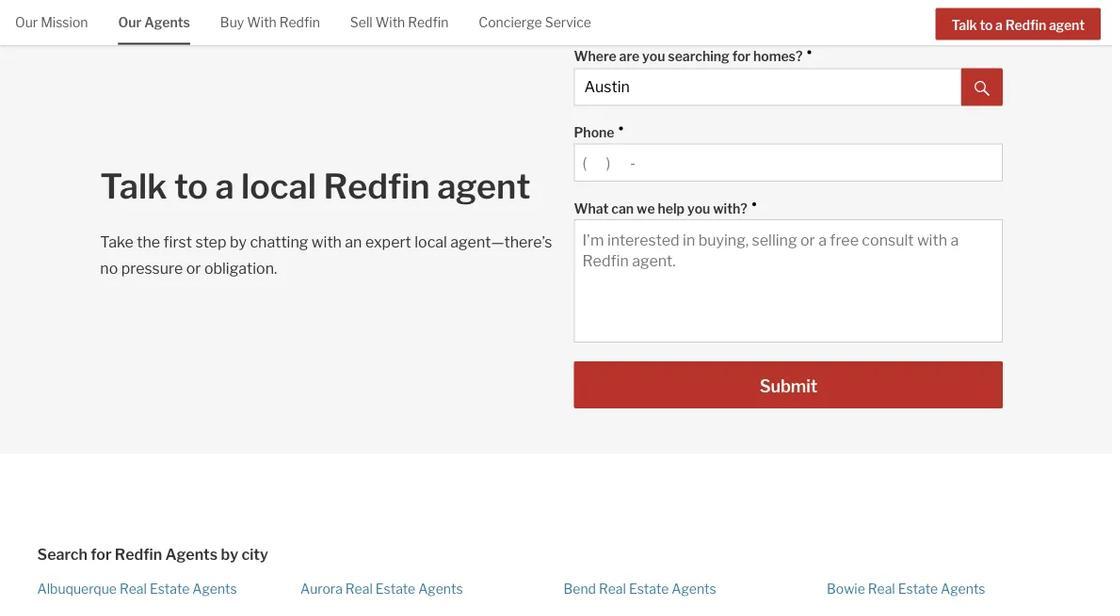 Task type: locate. For each thing, give the bounding box(es) containing it.
3 estate from the left
[[629, 581, 669, 597]]

4 real from the left
[[869, 581, 896, 597]]

our left mission
[[15, 15, 38, 31]]

for
[[733, 48, 751, 64], [91, 545, 112, 564]]

1 horizontal spatial local
[[415, 233, 448, 252]]

albuquerque real estate agents link
[[37, 581, 237, 597]]

with right "sell"
[[376, 15, 405, 31]]

redfin inside button
[[1006, 17, 1047, 33]]

by inside take the first step by chatting with an expert local agent—there's no pressure or obligation.
[[230, 233, 247, 252]]

estate for bend
[[629, 581, 669, 597]]

estate down search for redfin agents by city
[[150, 581, 190, 597]]

by
[[230, 233, 247, 252], [221, 545, 238, 564]]

bend real estate agents
[[564, 581, 717, 597]]

0 horizontal spatial talk
[[100, 165, 167, 207]]

you right are
[[643, 48, 666, 64]]

with for buy
[[247, 15, 277, 31]]

concierge service
[[479, 15, 592, 31]]

0 horizontal spatial a
[[215, 165, 234, 207]]

with inside 'link'
[[247, 15, 277, 31]]

1 horizontal spatial a
[[996, 17, 1003, 33]]

0 vertical spatial a
[[996, 17, 1003, 33]]

1 estate from the left
[[150, 581, 190, 597]]

to inside 'talk to a redfin agent' button
[[980, 17, 993, 33]]

real for bowie
[[869, 581, 896, 597]]

for inside search field element
[[733, 48, 751, 64]]

aurora real estate agents link
[[301, 581, 463, 597]]

our mission
[[15, 15, 88, 31]]

1 vertical spatial local
[[415, 233, 448, 252]]

what
[[574, 201, 609, 217]]

0 horizontal spatial our
[[15, 15, 38, 31]]

real
[[120, 581, 147, 597], [346, 581, 373, 597], [599, 581, 627, 597], [869, 581, 896, 597]]

1 vertical spatial you
[[688, 201, 711, 217]]

our
[[15, 15, 38, 31], [118, 15, 142, 31]]

4 estate from the left
[[899, 581, 939, 597]]

0 horizontal spatial you
[[643, 48, 666, 64]]

1 horizontal spatial with
[[376, 15, 405, 31]]

1 vertical spatial to
[[174, 165, 208, 207]]

talk for talk to a local redfin agent
[[100, 165, 167, 207]]

you inside enter your message field. required field. element
[[688, 201, 711, 217]]

real down search for redfin agents by city
[[120, 581, 147, 597]]

agent
[[1050, 17, 1086, 33], [437, 165, 531, 207]]

3 real from the left
[[599, 581, 627, 597]]

estate right bowie
[[899, 581, 939, 597]]

1 vertical spatial a
[[215, 165, 234, 207]]

with for sell
[[376, 15, 405, 31]]

bowie real estate agents
[[827, 581, 986, 597]]

aurora
[[301, 581, 343, 597]]

Enter your phone number field telephone field
[[583, 154, 995, 172]]

to for local
[[174, 165, 208, 207]]

City, Address, ZIP search field
[[574, 68, 962, 106]]

to for redfin
[[980, 17, 993, 33]]

talk up "the"
[[100, 165, 167, 207]]

to up first
[[174, 165, 208, 207]]

step
[[195, 233, 227, 252]]

are
[[620, 48, 640, 64]]

redfin inside 'link'
[[280, 15, 320, 31]]

estate right aurora
[[376, 581, 416, 597]]

a inside button
[[996, 17, 1003, 33]]

agent inside button
[[1050, 17, 1086, 33]]

estate right the bend
[[629, 581, 669, 597]]

agents for bowie
[[941, 581, 986, 597]]

where are you searching for homes?
[[574, 48, 803, 64]]

enter your phone number field. required field. element
[[574, 115, 994, 144]]

search for redfin agents by city
[[37, 545, 268, 564]]

with right buy
[[247, 15, 277, 31]]

0 horizontal spatial agent
[[437, 165, 531, 207]]

0 horizontal spatial with
[[247, 15, 277, 31]]

submit
[[760, 376, 818, 397]]

for left homes?
[[733, 48, 751, 64]]

what can we help you with?
[[574, 201, 748, 217]]

no
[[100, 260, 118, 278]]

0 vertical spatial local
[[241, 165, 317, 207]]

buy with redfin link
[[220, 0, 320, 43]]

aurora real estate agents
[[301, 581, 463, 597]]

you inside search field element
[[643, 48, 666, 64]]

0 vertical spatial you
[[643, 48, 666, 64]]

1 vertical spatial talk
[[100, 165, 167, 207]]

talk
[[952, 17, 978, 33], [100, 165, 167, 207]]

real right aurora
[[346, 581, 373, 597]]

0 vertical spatial to
[[980, 17, 993, 33]]

agents for search
[[165, 545, 218, 564]]

concierge
[[479, 15, 542, 31]]

submit search image
[[975, 81, 991, 96]]

1 vertical spatial agent
[[437, 165, 531, 207]]

real right the bend
[[599, 581, 627, 597]]

redfin
[[280, 15, 320, 31], [408, 15, 449, 31], [1006, 17, 1047, 33], [324, 165, 430, 207], [115, 545, 162, 564]]

phone
[[574, 125, 615, 141]]

our agents
[[118, 15, 190, 31]]

redfin for sell with redfin
[[408, 15, 449, 31]]

1 with from the left
[[247, 15, 277, 31]]

0 vertical spatial by
[[230, 233, 247, 252]]

0 horizontal spatial for
[[91, 545, 112, 564]]

2 real from the left
[[346, 581, 373, 597]]

with
[[247, 15, 277, 31], [376, 15, 405, 31]]

0 horizontal spatial to
[[174, 165, 208, 207]]

1 horizontal spatial talk
[[952, 17, 978, 33]]

talk up submit search image
[[952, 17, 978, 33]]

obligation.
[[204, 260, 277, 278]]

2 estate from the left
[[376, 581, 416, 597]]

estate for bowie
[[899, 581, 939, 597]]

you right "help"
[[688, 201, 711, 217]]

by for step
[[230, 233, 247, 252]]

real for aurora
[[346, 581, 373, 597]]

1 real from the left
[[120, 581, 147, 597]]

take the first step by chatting with an expert local agent—there's no pressure or obligation.
[[100, 233, 553, 278]]

local right the expert
[[415, 233, 448, 252]]

estate
[[150, 581, 190, 597], [376, 581, 416, 597], [629, 581, 669, 597], [899, 581, 939, 597]]

2 our from the left
[[118, 15, 142, 31]]

a for redfin
[[996, 17, 1003, 33]]

agents
[[144, 15, 190, 31], [165, 545, 218, 564], [193, 581, 237, 597], [419, 581, 463, 597], [672, 581, 717, 597], [941, 581, 986, 597]]

an
[[345, 233, 362, 252]]

a
[[996, 17, 1003, 33], [215, 165, 234, 207]]

enter your message field. required field. element
[[574, 191, 994, 219]]

local up chatting
[[241, 165, 317, 207]]

2 with from the left
[[376, 15, 405, 31]]

1 horizontal spatial to
[[980, 17, 993, 33]]

we
[[637, 201, 655, 217]]

by up obligation. on the left of the page
[[230, 233, 247, 252]]

1 our from the left
[[15, 15, 38, 31]]

redfin for search for redfin agents by city
[[115, 545, 162, 564]]

1 horizontal spatial for
[[733, 48, 751, 64]]

0 vertical spatial agent
[[1050, 17, 1086, 33]]

for right search
[[91, 545, 112, 564]]

to
[[980, 17, 993, 33], [174, 165, 208, 207]]

1 horizontal spatial you
[[688, 201, 711, 217]]

concierge service link
[[479, 0, 592, 43]]

talk to a local redfin agent
[[100, 165, 531, 207]]

you
[[643, 48, 666, 64], [688, 201, 711, 217]]

1 horizontal spatial agent
[[1050, 17, 1086, 33]]

or
[[186, 260, 201, 278]]

0 vertical spatial for
[[733, 48, 751, 64]]

to up submit search image
[[980, 17, 993, 33]]

by left city
[[221, 545, 238, 564]]

homes?
[[754, 48, 803, 64]]

0 vertical spatial talk
[[952, 17, 978, 33]]

1 horizontal spatial our
[[118, 15, 142, 31]]

1 vertical spatial by
[[221, 545, 238, 564]]

local
[[241, 165, 317, 207], [415, 233, 448, 252]]

local inside take the first step by chatting with an expert local agent—there's no pressure or obligation.
[[415, 233, 448, 252]]

estate for albuquerque
[[150, 581, 190, 597]]

our right mission
[[118, 15, 142, 31]]

real right bowie
[[869, 581, 896, 597]]

first
[[164, 233, 192, 252]]

talk inside 'talk to a redfin agent' button
[[952, 17, 978, 33]]



Task type: describe. For each thing, give the bounding box(es) containing it.
help
[[658, 201, 685, 217]]

agent—there's
[[451, 233, 553, 252]]

our for our agents
[[118, 15, 142, 31]]

agents for aurora
[[419, 581, 463, 597]]

with
[[312, 233, 342, 252]]

pressure
[[121, 260, 183, 278]]

sell with redfin
[[350, 15, 449, 31]]

talk to a redfin agent
[[952, 17, 1086, 33]]

1 vertical spatial for
[[91, 545, 112, 564]]

Enter your message field text field
[[583, 230, 995, 333]]

sell
[[350, 15, 373, 31]]

chatting
[[250, 233, 308, 252]]

redfin for buy with redfin
[[280, 15, 320, 31]]

agents for albuquerque
[[193, 581, 237, 597]]

sell with redfin link
[[350, 0, 449, 43]]

a for local
[[215, 165, 234, 207]]

our agents link
[[118, 0, 190, 43]]

by for agents
[[221, 545, 238, 564]]

service
[[545, 15, 592, 31]]

estate for aurora
[[376, 581, 416, 597]]

with?
[[714, 201, 748, 217]]

buy with redfin
[[220, 15, 320, 31]]

buy
[[220, 15, 244, 31]]

take
[[100, 233, 134, 252]]

can
[[612, 201, 634, 217]]

bend real estate agents link
[[564, 581, 717, 597]]

expert
[[366, 233, 412, 252]]

talk for talk to a redfin agent
[[952, 17, 978, 33]]

city
[[242, 545, 268, 564]]

albuquerque
[[37, 581, 117, 597]]

search
[[37, 545, 88, 564]]

searching
[[668, 48, 730, 64]]

search field element
[[574, 39, 1004, 106]]

submit button
[[574, 362, 1004, 409]]

real for bend
[[599, 581, 627, 597]]

our for our mission
[[15, 15, 38, 31]]

our mission link
[[15, 0, 88, 43]]

bowie real estate agents link
[[827, 581, 986, 597]]

0 horizontal spatial local
[[241, 165, 317, 207]]

where
[[574, 48, 617, 64]]

agents for bend
[[672, 581, 717, 597]]

albuquerque real estate agents
[[37, 581, 237, 597]]

the
[[137, 233, 160, 252]]

bend
[[564, 581, 596, 597]]

mission
[[41, 15, 88, 31]]

talk to a redfin agent button
[[936, 8, 1102, 40]]

bowie
[[827, 581, 866, 597]]

real for albuquerque
[[120, 581, 147, 597]]



Task type: vqa. For each thing, say whether or not it's contained in the screenshot.
You
yes



